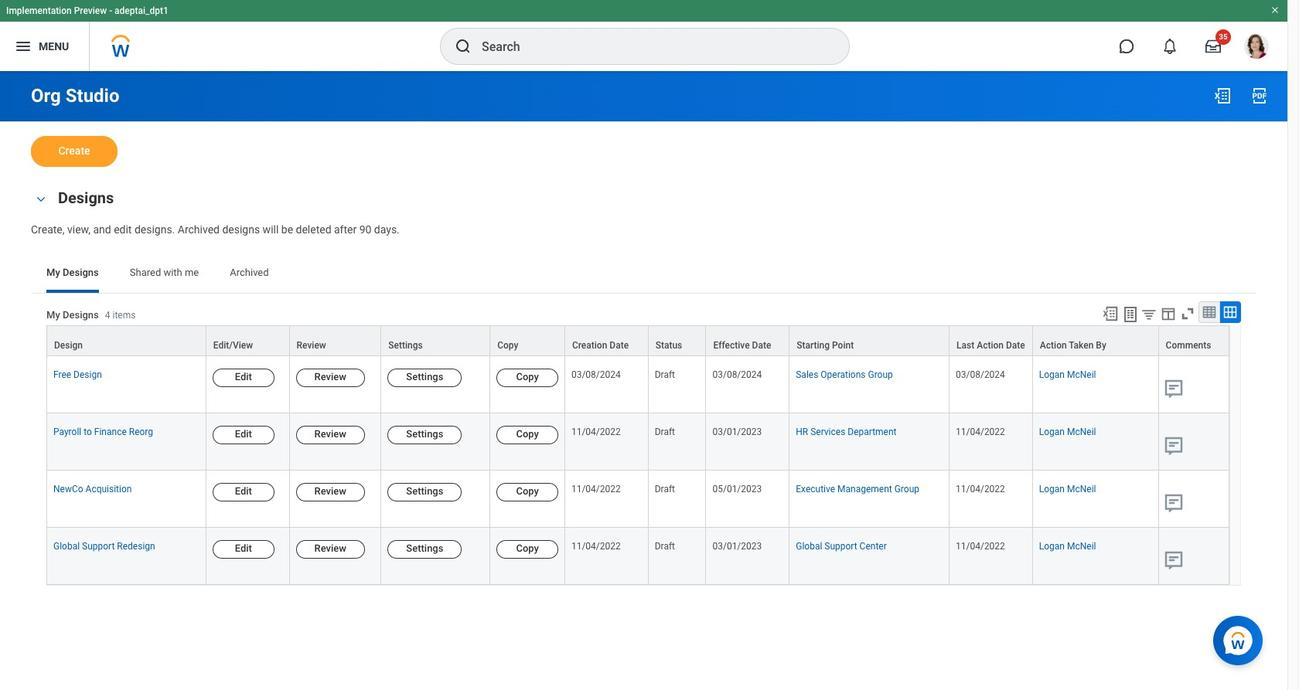 Task type: locate. For each thing, give the bounding box(es) containing it.
copy button
[[497, 369, 558, 387], [497, 426, 558, 445], [497, 483, 558, 502], [497, 541, 558, 559]]

settings inside popup button
[[389, 340, 423, 351]]

status button
[[649, 326, 706, 356]]

export to worksheets image
[[1121, 305, 1140, 324]]

action
[[977, 340, 1004, 351], [1040, 340, 1067, 351]]

activity stream image
[[1162, 377, 1185, 400], [1162, 435, 1185, 458], [1162, 492, 1185, 515], [1162, 549, 1185, 572]]

support inside "link"
[[825, 541, 857, 552]]

4 review button from the top
[[296, 541, 365, 559]]

0 vertical spatial group
[[868, 370, 893, 380]]

1 support from the left
[[82, 541, 115, 552]]

0 vertical spatial archived
[[178, 224, 220, 236]]

last action date
[[957, 340, 1025, 351]]

support left center
[[825, 541, 857, 552]]

starting point
[[797, 340, 854, 351]]

activity stream image for executive management group
[[1162, 492, 1185, 515]]

draft for executive management group
[[655, 484, 675, 495]]

services
[[811, 427, 846, 438]]

4 settings button from the top
[[388, 541, 462, 559]]

free
[[53, 370, 71, 380]]

my for my designs 4 items
[[46, 309, 60, 321]]

edit button
[[213, 369, 274, 387], [213, 426, 274, 445], [213, 483, 274, 502], [213, 541, 274, 559]]

logan mcneil link for executive management group
[[1039, 481, 1096, 495]]

2 draft from the top
[[655, 427, 675, 438]]

03/08/2024 down creation date
[[571, 370, 621, 380]]

global support redesign
[[53, 541, 155, 552]]

action left taken
[[1040, 340, 1067, 351]]

Search Workday  search field
[[482, 29, 817, 63]]

2 03/08/2024 from the left
[[713, 370, 762, 380]]

with
[[164, 267, 182, 278]]

table image
[[1202, 305, 1217, 320]]

1 row from the top
[[46, 325, 1230, 356]]

0 horizontal spatial global
[[53, 541, 80, 552]]

2 global from the left
[[796, 541, 822, 552]]

4 edit from the top
[[235, 543, 252, 555]]

comments
[[1166, 340, 1211, 351]]

0 vertical spatial 03/01/2023
[[713, 427, 762, 438]]

payroll to finance reorg
[[53, 427, 153, 438]]

review inside popup button
[[297, 340, 326, 351]]

design right free at the left of page
[[74, 370, 102, 380]]

03/01/2023
[[713, 427, 762, 438], [713, 541, 762, 552]]

status
[[656, 340, 682, 351]]

4 draft from the top
[[655, 541, 675, 552]]

3 copy button from the top
[[497, 483, 558, 502]]

action taken by
[[1040, 340, 1107, 351]]

1 horizontal spatial support
[[825, 541, 857, 552]]

2 horizontal spatial date
[[1006, 340, 1025, 351]]

2 horizontal spatial 03/08/2024
[[956, 370, 1005, 380]]

03/08/2024 down the effective date
[[713, 370, 762, 380]]

2 logan from the top
[[1039, 427, 1065, 438]]

mcneil for executive management group
[[1067, 484, 1096, 495]]

export to excel image for view printable version (pdf) icon
[[1213, 87, 1232, 105]]

action taken by button
[[1033, 326, 1158, 356]]

click to view/edit grid preferences image
[[1160, 305, 1177, 322]]

activity stream image for sales operations group
[[1162, 377, 1185, 400]]

0 horizontal spatial group
[[868, 370, 893, 380]]

operations
[[821, 370, 866, 380]]

1 horizontal spatial group
[[895, 484, 920, 495]]

archived
[[178, 224, 220, 236], [230, 267, 269, 278]]

1 horizontal spatial date
[[752, 340, 771, 351]]

reorg
[[129, 427, 153, 438]]

1 vertical spatial designs
[[63, 267, 99, 278]]

2 activity stream image from the top
[[1162, 435, 1185, 458]]

mcneil for sales operations group
[[1067, 370, 1096, 380]]

logan mcneil for hr services department
[[1039, 427, 1096, 438]]

date right effective
[[752, 340, 771, 351]]

action right last
[[977, 340, 1004, 351]]

1 horizontal spatial action
[[1040, 340, 1067, 351]]

menu banner
[[0, 0, 1288, 71]]

copy
[[497, 340, 518, 351], [516, 371, 539, 383], [516, 428, 539, 440], [516, 486, 539, 497], [516, 543, 539, 555]]

0 horizontal spatial date
[[610, 340, 629, 351]]

4 copy button from the top
[[497, 541, 558, 559]]

logan mcneil link for global support center
[[1039, 538, 1096, 552]]

1 vertical spatial archived
[[230, 267, 269, 278]]

group right the management
[[895, 484, 920, 495]]

3 logan mcneil link from the top
[[1039, 481, 1096, 495]]

2 copy button from the top
[[497, 426, 558, 445]]

designs
[[222, 224, 260, 236]]

review for fourth review button from the top of the org studio main content
[[314, 543, 346, 555]]

0 vertical spatial designs
[[58, 189, 114, 207]]

global
[[53, 541, 80, 552], [796, 541, 822, 552]]

designs up view,
[[58, 189, 114, 207]]

select to filter grid data image
[[1141, 306, 1158, 322]]

1 settings button from the top
[[388, 369, 462, 387]]

0 vertical spatial export to excel image
[[1213, 87, 1232, 105]]

designs
[[58, 189, 114, 207], [63, 267, 99, 278], [63, 309, 99, 321]]

1 my from the top
[[46, 267, 60, 278]]

implementation
[[6, 5, 72, 16]]

1 vertical spatial export to excel image
[[1102, 305, 1119, 322]]

4 logan from the top
[[1039, 541, 1065, 552]]

logan mcneil
[[1039, 370, 1096, 380], [1039, 427, 1096, 438], [1039, 484, 1096, 495], [1039, 541, 1096, 552]]

payroll to finance reorg link
[[53, 424, 153, 438]]

studio
[[66, 85, 120, 107]]

logan for hr services department
[[1039, 427, 1065, 438]]

edit for fourth edit button from the bottom
[[235, 371, 252, 383]]

archived down designs
[[230, 267, 269, 278]]

date right last
[[1006, 340, 1025, 351]]

4 logan mcneil link from the top
[[1039, 538, 1096, 552]]

11/04/2022
[[571, 427, 621, 438], [956, 427, 1005, 438], [571, 484, 621, 495], [956, 484, 1005, 495], [571, 541, 621, 552], [956, 541, 1005, 552]]

edit/view
[[213, 340, 253, 351]]

org studio main content
[[0, 71, 1288, 642]]

export to excel image left export to worksheets 'image'
[[1102, 305, 1119, 322]]

effective date
[[713, 340, 771, 351]]

global inside "link"
[[796, 541, 822, 552]]

2 review button from the top
[[296, 426, 365, 445]]

4 logan mcneil from the top
[[1039, 541, 1096, 552]]

logan mcneil link for hr services department
[[1039, 424, 1096, 438]]

2 my from the top
[[46, 309, 60, 321]]

design inside popup button
[[54, 340, 83, 351]]

date inside "popup button"
[[752, 340, 771, 351]]

0 horizontal spatial 03/08/2024
[[571, 370, 621, 380]]

3 edit from the top
[[235, 486, 252, 497]]

draft for hr services department
[[655, 427, 675, 438]]

profile logan mcneil image
[[1244, 34, 1269, 62]]

2 vertical spatial designs
[[63, 309, 99, 321]]

group down 'starting point' popup button at right
[[868, 370, 893, 380]]

search image
[[454, 37, 473, 56]]

1 date from the left
[[610, 340, 629, 351]]

sales operations group
[[796, 370, 893, 380]]

1 horizontal spatial export to excel image
[[1213, 87, 1232, 105]]

settings
[[389, 340, 423, 351], [406, 371, 443, 383], [406, 428, 443, 440], [406, 486, 443, 497], [406, 543, 443, 555]]

1 logan mcneil from the top
[[1039, 370, 1096, 380]]

3 date from the left
[[1006, 340, 1025, 351]]

my down create,
[[46, 267, 60, 278]]

mcneil
[[1067, 370, 1096, 380], [1067, 427, 1096, 438], [1067, 484, 1096, 495], [1067, 541, 1096, 552]]

close environment banner image
[[1271, 5, 1280, 15]]

preview
[[74, 5, 107, 16]]

by
[[1096, 340, 1107, 351]]

1 mcneil from the top
[[1067, 370, 1096, 380]]

date inside popup button
[[610, 340, 629, 351]]

mcneil for global support center
[[1067, 541, 1096, 552]]

0 vertical spatial design
[[54, 340, 83, 351]]

03/01/2023 for global support center
[[713, 541, 762, 552]]

starting point button
[[790, 326, 949, 356]]

03/08/2024 down last action date
[[956, 370, 1005, 380]]

mcneil for hr services department
[[1067, 427, 1096, 438]]

row containing design
[[46, 325, 1230, 356]]

3 logan from the top
[[1039, 484, 1065, 495]]

1 edit from the top
[[235, 371, 252, 383]]

export to excel image left view printable version (pdf) icon
[[1213, 87, 1232, 105]]

1 edit button from the top
[[213, 369, 274, 387]]

my down my designs
[[46, 309, 60, 321]]

03/01/2023 down 05/01/2023
[[713, 541, 762, 552]]

0 horizontal spatial action
[[977, 340, 1004, 351]]

3 draft from the top
[[655, 484, 675, 495]]

3 settings button from the top
[[388, 483, 462, 502]]

1 horizontal spatial 03/08/2024
[[713, 370, 762, 380]]

payroll
[[53, 427, 81, 438]]

1 vertical spatial group
[[895, 484, 920, 495]]

1 action from the left
[[977, 340, 1004, 351]]

designs for my designs
[[63, 267, 99, 278]]

review
[[297, 340, 326, 351], [314, 371, 346, 383], [314, 428, 346, 440], [314, 486, 346, 497], [314, 543, 346, 555]]

draft
[[655, 370, 675, 380], [655, 427, 675, 438], [655, 484, 675, 495], [655, 541, 675, 552]]

designs down view,
[[63, 267, 99, 278]]

settings button
[[388, 369, 462, 387], [388, 426, 462, 445], [388, 483, 462, 502], [388, 541, 462, 559]]

1 horizontal spatial global
[[796, 541, 822, 552]]

me
[[185, 267, 199, 278]]

2 date from the left
[[752, 340, 771, 351]]

2 support from the left
[[825, 541, 857, 552]]

global down newco
[[53, 541, 80, 552]]

support left redesign
[[82, 541, 115, 552]]

review for 1st review button from the top
[[314, 371, 346, 383]]

to
[[84, 427, 92, 438]]

point
[[832, 340, 854, 351]]

1 logan from the top
[[1039, 370, 1065, 380]]

logan mcneil link for sales operations group
[[1039, 366, 1096, 380]]

1 vertical spatial 03/01/2023
[[713, 541, 762, 552]]

tab list containing my designs
[[31, 256, 1257, 293]]

global support center link
[[796, 538, 887, 552]]

fullscreen image
[[1179, 305, 1196, 322]]

2 edit button from the top
[[213, 426, 274, 445]]

date inside popup button
[[1006, 340, 1025, 351]]

3 activity stream image from the top
[[1162, 492, 1185, 515]]

support for center
[[825, 541, 857, 552]]

3 logan mcneil from the top
[[1039, 484, 1096, 495]]

review button
[[296, 369, 365, 387], [296, 426, 365, 445], [296, 483, 365, 502], [296, 541, 365, 559]]

0 vertical spatial my
[[46, 267, 60, 278]]

designs inside group
[[58, 189, 114, 207]]

4 activity stream image from the top
[[1162, 549, 1185, 572]]

1 03/01/2023 from the top
[[713, 427, 762, 438]]

tab list
[[31, 256, 1257, 293]]

after
[[334, 224, 357, 236]]

global down executive
[[796, 541, 822, 552]]

copy inside copy popup button
[[497, 340, 518, 351]]

0 horizontal spatial archived
[[178, 224, 220, 236]]

expand table image
[[1223, 305, 1238, 320]]

edit
[[114, 224, 132, 236]]

logan mcneil link
[[1039, 366, 1096, 380], [1039, 424, 1096, 438], [1039, 481, 1096, 495], [1039, 538, 1096, 552]]

support for redesign
[[82, 541, 115, 552]]

2 03/01/2023 from the top
[[713, 541, 762, 552]]

design up free design link
[[54, 340, 83, 351]]

2 logan mcneil link from the top
[[1039, 424, 1096, 438]]

date right "creation"
[[610, 340, 629, 351]]

05/01/2023
[[713, 484, 762, 495]]

designs left 4
[[63, 309, 99, 321]]

date
[[610, 340, 629, 351], [752, 340, 771, 351], [1006, 340, 1025, 351]]

date for creation date
[[610, 340, 629, 351]]

global support center
[[796, 541, 887, 552]]

toolbar
[[1095, 301, 1241, 325]]

and
[[93, 224, 111, 236]]

-
[[109, 5, 112, 16]]

review for 3rd review button from the top
[[314, 486, 346, 497]]

1 activity stream image from the top
[[1162, 377, 1185, 400]]

settings button
[[382, 326, 490, 356]]

0 horizontal spatial export to excel image
[[1102, 305, 1119, 322]]

1 vertical spatial my
[[46, 309, 60, 321]]

1 logan mcneil link from the top
[[1039, 366, 1096, 380]]

2 mcneil from the top
[[1067, 427, 1096, 438]]

3 mcneil from the top
[[1067, 484, 1096, 495]]

global for global support center
[[796, 541, 822, 552]]

executive management group link
[[796, 481, 920, 495]]

my
[[46, 267, 60, 278], [46, 309, 60, 321]]

archived left designs
[[178, 224, 220, 236]]

0 horizontal spatial support
[[82, 541, 115, 552]]

logan
[[1039, 370, 1065, 380], [1039, 427, 1065, 438], [1039, 484, 1065, 495], [1039, 541, 1065, 552]]

row
[[46, 325, 1230, 356], [46, 356, 1230, 414], [46, 414, 1230, 471], [46, 471, 1230, 528], [46, 528, 1230, 586]]

review for review popup button
[[297, 340, 326, 351]]

edit for 4th edit button from the top
[[235, 543, 252, 555]]

03/01/2023 for hr services department
[[713, 427, 762, 438]]

2 logan mcneil from the top
[[1039, 427, 1096, 438]]

1 draft from the top
[[655, 370, 675, 380]]

menu button
[[0, 22, 89, 71]]

1 global from the left
[[53, 541, 80, 552]]

last action date button
[[950, 326, 1032, 356]]

export to excel image
[[1213, 87, 1232, 105], [1102, 305, 1119, 322]]

2 edit from the top
[[235, 428, 252, 440]]

03/01/2023 up 05/01/2023
[[713, 427, 762, 438]]

design button
[[47, 326, 206, 356]]

edit
[[235, 371, 252, 383], [235, 428, 252, 440], [235, 486, 252, 497], [235, 543, 252, 555]]

4 mcneil from the top
[[1067, 541, 1096, 552]]



Task type: vqa. For each thing, say whether or not it's contained in the screenshot.
Action Taken By
yes



Task type: describe. For each thing, give the bounding box(es) containing it.
group for executive management group
[[895, 484, 920, 495]]

adeptai_dpt1
[[115, 5, 168, 16]]

activity stream image for global support center
[[1162, 549, 1185, 572]]

executive
[[796, 484, 835, 495]]

newco acquisition link
[[53, 481, 132, 495]]

logan for executive management group
[[1039, 484, 1065, 495]]

my designs
[[46, 267, 99, 278]]

35 button
[[1196, 29, 1231, 63]]

1 horizontal spatial archived
[[230, 267, 269, 278]]

group for sales operations group
[[868, 370, 893, 380]]

logan mcneil for executive management group
[[1039, 484, 1096, 495]]

shared with me
[[130, 267, 199, 278]]

1 03/08/2024 from the left
[[571, 370, 621, 380]]

will
[[263, 224, 279, 236]]

inbox large image
[[1206, 39, 1221, 54]]

create, view, and edit designs. archived designs will be deleted after 90 days.
[[31, 224, 400, 236]]

copy for row containing design
[[497, 340, 518, 351]]

center
[[860, 541, 887, 552]]

hr services department link
[[796, 424, 897, 438]]

date for effective date
[[752, 340, 771, 351]]

starting
[[797, 340, 830, 351]]

effective
[[713, 340, 750, 351]]

1 copy button from the top
[[497, 369, 558, 387]]

edit/view button
[[206, 326, 289, 356]]

logan for sales operations group
[[1039, 370, 1065, 380]]

3 edit button from the top
[[213, 483, 274, 502]]

review button
[[290, 326, 381, 356]]

newco acquisition
[[53, 484, 132, 495]]

org
[[31, 85, 61, 107]]

copy button
[[490, 326, 564, 356]]

toolbar inside org studio main content
[[1095, 301, 1241, 325]]

management
[[838, 484, 892, 495]]

acquisition
[[85, 484, 132, 495]]

3 03/08/2024 from the left
[[956, 370, 1005, 380]]

org studio
[[31, 85, 120, 107]]

sales operations group link
[[796, 366, 893, 380]]

copy for second row from the bottom
[[516, 486, 539, 497]]

review for third review button from the bottom
[[314, 428, 346, 440]]

3 review button from the top
[[296, 483, 365, 502]]

logan mcneil for global support center
[[1039, 541, 1096, 552]]

days.
[[374, 224, 400, 236]]

comments button
[[1159, 326, 1229, 356]]

5 row from the top
[[46, 528, 1230, 586]]

2 settings button from the top
[[388, 426, 462, 445]]

edit for third edit button
[[235, 486, 252, 497]]

create button
[[31, 136, 118, 167]]

be
[[281, 224, 293, 236]]

export to excel image for export to worksheets 'image'
[[1102, 305, 1119, 322]]

department
[[848, 427, 897, 438]]

draft for global support center
[[655, 541, 675, 552]]

activity stream image for hr services department
[[1162, 435, 1185, 458]]

free design link
[[53, 366, 102, 380]]

2 row from the top
[[46, 356, 1230, 414]]

2 action from the left
[[1040, 340, 1067, 351]]

shared
[[130, 267, 161, 278]]

designs group
[[31, 186, 1257, 237]]

justify image
[[14, 37, 32, 56]]

1 vertical spatial design
[[74, 370, 102, 380]]

edit for 2nd edit button from the top of the org studio main content
[[235, 428, 252, 440]]

deleted
[[296, 224, 331, 236]]

designs button
[[58, 189, 114, 207]]

finance
[[94, 427, 127, 438]]

logan mcneil for sales operations group
[[1039, 370, 1096, 380]]

view,
[[67, 224, 90, 236]]

effective date button
[[706, 326, 789, 356]]

menu
[[39, 40, 69, 52]]

4
[[105, 310, 110, 321]]

chevron down image
[[32, 194, 50, 205]]

notifications large image
[[1162, 39, 1178, 54]]

90
[[359, 224, 372, 236]]

executive management group
[[796, 484, 920, 495]]

view printable version (pdf) image
[[1251, 87, 1269, 105]]

tab list inside org studio main content
[[31, 256, 1257, 293]]

creation date
[[572, 340, 629, 351]]

last
[[957, 340, 975, 351]]

items
[[113, 310, 136, 321]]

hr services department
[[796, 427, 897, 438]]

hr
[[796, 427, 808, 438]]

1 review button from the top
[[296, 369, 365, 387]]

4 edit button from the top
[[213, 541, 274, 559]]

global for global support redesign
[[53, 541, 80, 552]]

archived inside designs group
[[178, 224, 220, 236]]

logan for global support center
[[1039, 541, 1065, 552]]

free design
[[53, 370, 102, 380]]

creation
[[572, 340, 607, 351]]

creation date button
[[565, 326, 648, 356]]

3 row from the top
[[46, 414, 1230, 471]]

copy for second row
[[516, 371, 539, 383]]

newco
[[53, 484, 83, 495]]

implementation preview -   adeptai_dpt1
[[6, 5, 168, 16]]

4 row from the top
[[46, 471, 1230, 528]]

designs.
[[134, 224, 175, 236]]

create
[[58, 145, 90, 157]]

taken
[[1069, 340, 1094, 351]]

redesign
[[117, 541, 155, 552]]

35
[[1219, 32, 1228, 41]]

draft for sales operations group
[[655, 370, 675, 380]]

sales
[[796, 370, 819, 380]]

my for my designs
[[46, 267, 60, 278]]

create,
[[31, 224, 65, 236]]

global support redesign link
[[53, 538, 155, 552]]

my designs 4 items
[[46, 309, 136, 321]]

designs for my designs 4 items
[[63, 309, 99, 321]]



